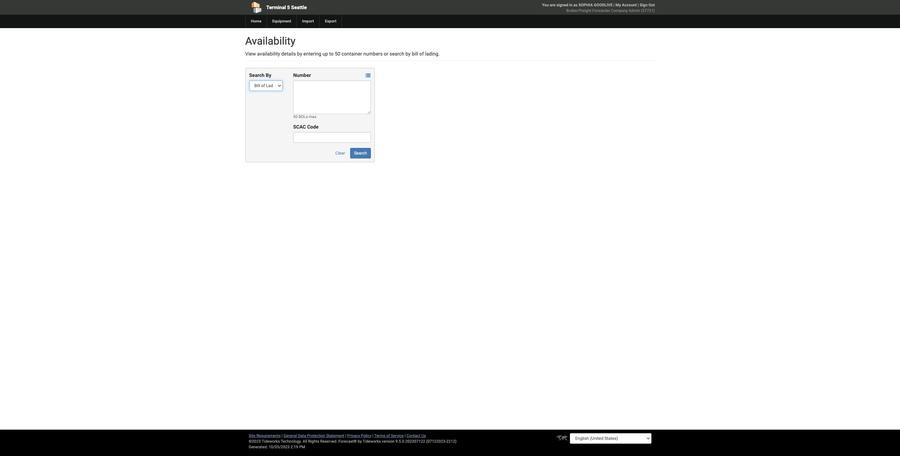 Task type: vqa. For each thing, say whether or not it's contained in the screenshot.
bottom Link
no



Task type: locate. For each thing, give the bounding box(es) containing it.
5
[[287, 5, 290, 10]]

availability
[[245, 35, 296, 47]]

| left sign
[[638, 3, 639, 7]]

container
[[342, 51, 362, 57]]

0 vertical spatial 50
[[335, 51, 340, 57]]

site requirements link
[[249, 434, 281, 439]]

account
[[622, 3, 637, 7]]

us
[[421, 434, 426, 439]]

50 left bols at the top left
[[293, 115, 298, 119]]

general
[[284, 434, 297, 439]]

service
[[391, 434, 404, 439]]

0 horizontal spatial of
[[386, 434, 390, 439]]

search left by on the top of page
[[249, 72, 265, 78]]

view
[[245, 51, 256, 57]]

| left general
[[282, 434, 283, 439]]

1 vertical spatial search
[[354, 151, 367, 156]]

number
[[293, 72, 311, 78]]

of right the bill
[[419, 51, 424, 57]]

0 horizontal spatial search
[[249, 72, 265, 78]]

50
[[335, 51, 340, 57], [293, 115, 298, 119]]

home link
[[245, 15, 267, 28]]

(57721)
[[641, 8, 655, 13]]

| up 9.5.0.202307122
[[405, 434, 406, 439]]

1 horizontal spatial search
[[354, 151, 367, 156]]

home
[[251, 19, 261, 24]]

1 vertical spatial of
[[386, 434, 390, 439]]

| up forecast®
[[345, 434, 346, 439]]

general data protection statement link
[[284, 434, 344, 439]]

sign
[[640, 3, 648, 7]]

broker/freight
[[566, 8, 592, 13]]

admin
[[629, 8, 640, 13]]

statement
[[326, 434, 344, 439]]

or
[[384, 51, 388, 57]]

as
[[574, 3, 578, 7]]

search
[[249, 72, 265, 78], [354, 151, 367, 156]]

up
[[323, 51, 328, 57]]

clear
[[335, 151, 345, 156]]

to
[[329, 51, 334, 57]]

terms
[[374, 434, 385, 439]]

|
[[614, 3, 615, 7], [638, 3, 639, 7], [282, 434, 283, 439], [345, 434, 346, 439], [373, 434, 373, 439], [405, 434, 406, 439]]

0 horizontal spatial 50
[[293, 115, 298, 119]]

of
[[419, 51, 424, 57], [386, 434, 390, 439]]

scac
[[293, 124, 306, 130]]

are
[[550, 3, 556, 7]]

policy
[[361, 434, 372, 439]]

details
[[281, 51, 296, 57]]

1 horizontal spatial of
[[419, 51, 424, 57]]

0 vertical spatial of
[[419, 51, 424, 57]]

forecast®
[[339, 440, 357, 444]]

of up version
[[386, 434, 390, 439]]

| up tideworks on the bottom left of the page
[[373, 434, 373, 439]]

©2023 tideworks
[[249, 440, 280, 444]]

generated:
[[249, 445, 268, 450]]

1 horizontal spatial by
[[358, 440, 362, 444]]

0 vertical spatial search
[[249, 72, 265, 78]]

by right details
[[297, 51, 302, 57]]

1 vertical spatial 50
[[293, 115, 298, 119]]

(07122023-
[[426, 440, 446, 444]]

search
[[390, 51, 404, 57]]

by down privacy policy link
[[358, 440, 362, 444]]

by
[[297, 51, 302, 57], [406, 51, 411, 57], [358, 440, 362, 444]]

9.5.0.202307122
[[396, 440, 425, 444]]

Number text field
[[293, 81, 371, 114]]

50 right the to
[[335, 51, 340, 57]]

search right the clear at the left of page
[[354, 151, 367, 156]]

privacy
[[347, 434, 360, 439]]

export
[[325, 19, 337, 24]]

goodlive
[[594, 3, 613, 7]]

reserved.
[[320, 440, 338, 444]]

clear button
[[332, 148, 349, 159]]

by left the bill
[[406, 51, 411, 57]]

equipment link
[[267, 15, 297, 28]]

tideworks
[[363, 440, 381, 444]]

search inside button
[[354, 151, 367, 156]]

0 horizontal spatial by
[[297, 51, 302, 57]]



Task type: describe. For each thing, give the bounding box(es) containing it.
code
[[307, 124, 319, 130]]

data
[[298, 434, 306, 439]]

2 horizontal spatial by
[[406, 51, 411, 57]]

signed
[[557, 3, 568, 7]]

import
[[302, 19, 314, 24]]

contact
[[407, 434, 421, 439]]

lading.
[[425, 51, 440, 57]]

2:19
[[291, 445, 298, 450]]

you
[[542, 3, 549, 7]]

forwarder
[[593, 8, 610, 13]]

terminal 5 seattle
[[266, 5, 307, 10]]

2212)
[[446, 440, 457, 444]]

in
[[569, 3, 573, 7]]

privacy policy link
[[347, 434, 372, 439]]

sign out link
[[640, 3, 655, 7]]

seattle
[[291, 5, 307, 10]]

all
[[303, 440, 307, 444]]

protection
[[307, 434, 325, 439]]

max
[[309, 115, 317, 119]]

of inside the site requirements | general data protection statement | privacy policy | terms of service | contact us ©2023 tideworks technology. all rights reserved. forecast® by tideworks version 9.5.0.202307122 (07122023-2212) generated: 10/05/2023 2:19 pm
[[386, 434, 390, 439]]

sophia
[[579, 3, 593, 7]]

terminal 5 seattle link
[[245, 0, 410, 15]]

search button
[[350, 148, 371, 159]]

contact us link
[[407, 434, 426, 439]]

import link
[[297, 15, 319, 28]]

requirements
[[256, 434, 281, 439]]

numbers
[[363, 51, 383, 57]]

view availability details by entering up to 50 container numbers or search by bill of lading.
[[245, 51, 440, 57]]

technology.
[[281, 440, 302, 444]]

terminal
[[266, 5, 286, 10]]

scac code
[[293, 124, 319, 130]]

10/05/2023
[[269, 445, 290, 450]]

rights
[[308, 440, 319, 444]]

bols
[[299, 115, 308, 119]]

by inside the site requirements | general data protection statement | privacy policy | terms of service | contact us ©2023 tideworks technology. all rights reserved. forecast® by tideworks version 9.5.0.202307122 (07122023-2212) generated: 10/05/2023 2:19 pm
[[358, 440, 362, 444]]

search for search by
[[249, 72, 265, 78]]

search for search
[[354, 151, 367, 156]]

my
[[616, 3, 621, 7]]

site
[[249, 434, 255, 439]]

pm
[[299, 445, 305, 450]]

| left the my
[[614, 3, 615, 7]]

my account link
[[616, 3, 637, 7]]

site requirements | general data protection statement | privacy policy | terms of service | contact us ©2023 tideworks technology. all rights reserved. forecast® by tideworks version 9.5.0.202307122 (07122023-2212) generated: 10/05/2023 2:19 pm
[[249, 434, 457, 450]]

export link
[[319, 15, 342, 28]]

out
[[649, 3, 655, 7]]

50 bols max
[[293, 115, 317, 119]]

SCAC Code text field
[[293, 132, 371, 143]]

version
[[382, 440, 395, 444]]

company
[[611, 8, 628, 13]]

equipment
[[272, 19, 291, 24]]

availability
[[257, 51, 280, 57]]

entering
[[304, 51, 321, 57]]

by
[[266, 72, 271, 78]]

search by
[[249, 72, 271, 78]]

1 horizontal spatial 50
[[335, 51, 340, 57]]

you are signed in as sophia goodlive | my account | sign out broker/freight forwarder company admin (57721)
[[542, 3, 655, 13]]

show list image
[[366, 73, 371, 78]]

bill
[[412, 51, 418, 57]]

terms of service link
[[374, 434, 404, 439]]



